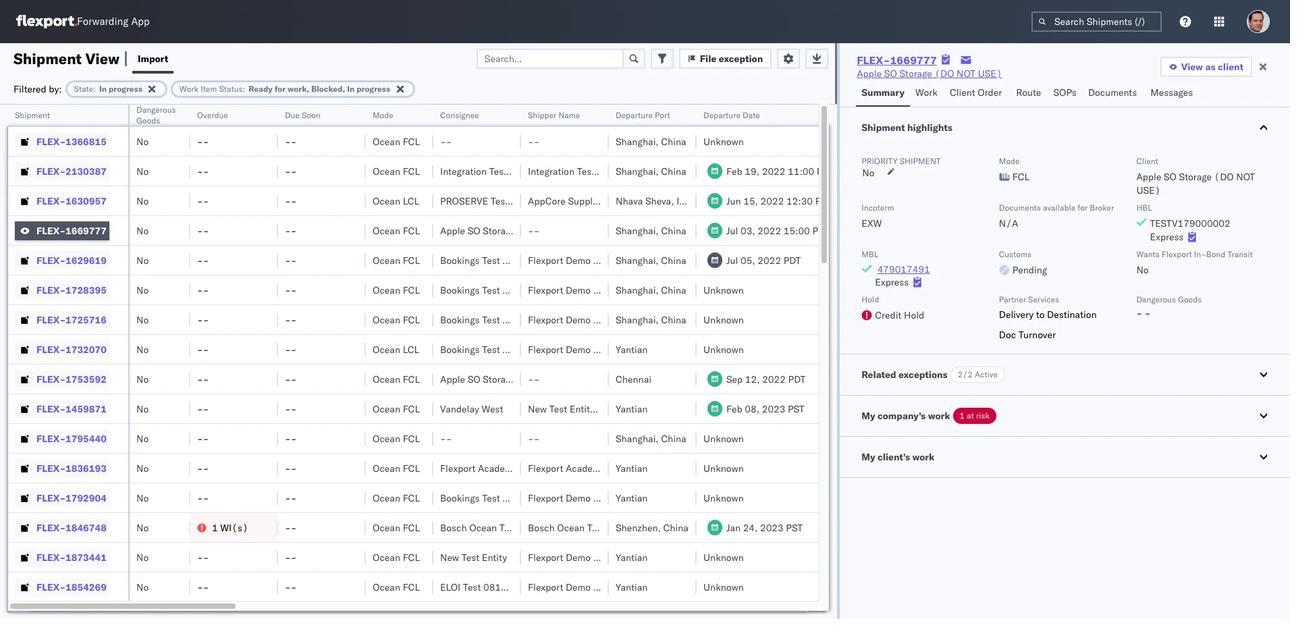 Task type: vqa. For each thing, say whether or not it's contained in the screenshot.


Task type: locate. For each thing, give the bounding box(es) containing it.
1 ocean lcl from the top
[[373, 195, 420, 207]]

2 lcl from the top
[[403, 343, 420, 356]]

5 bookings from the top
[[440, 492, 480, 504]]

2 unknown from the top
[[704, 284, 744, 296]]

2 bosch from the left
[[528, 522, 555, 534]]

apple so storage (do not use) down account
[[440, 225, 586, 237]]

0 horizontal spatial client
[[950, 86, 976, 99]]

12:30
[[787, 195, 813, 207]]

2 bookings test consignee from the top
[[440, 284, 548, 296]]

14 ocean fcl from the top
[[373, 581, 420, 593]]

no inside "wants flexport in-bond transit no"
[[1137, 264, 1149, 276]]

flex- inside flex-1854269 "button"
[[36, 581, 66, 593]]

my company's work
[[862, 410, 951, 422]]

1669777
[[891, 53, 938, 67], [66, 225, 107, 237]]

goods inside dangerous goods
[[136, 116, 160, 126]]

1 for 1 wi(s)
[[212, 522, 218, 534]]

flex-1836193
[[36, 462, 107, 475]]

shanghai, china for flex-2130387
[[616, 165, 687, 177]]

1669777 up work button
[[891, 53, 938, 67]]

no for flex-1725716
[[136, 314, 149, 326]]

1 vertical spatial flex-1669777
[[36, 225, 107, 237]]

12 ocean fcl from the top
[[373, 522, 420, 534]]

1 departure from the left
[[616, 110, 653, 120]]

jan 24, 2023 pst
[[727, 522, 803, 534]]

1 my from the top
[[862, 410, 876, 422]]

6 shanghai, china from the top
[[616, 314, 687, 326]]

flex-1629619
[[36, 254, 107, 266]]

work left the item
[[180, 83, 199, 94]]

resize handle column header for consignee
[[505, 105, 521, 619]]

dangerous down import button
[[136, 105, 176, 115]]

1 horizontal spatial bosch ocean test
[[528, 522, 605, 534]]

11:00
[[788, 165, 815, 177]]

view as client button
[[1161, 57, 1253, 77]]

1 shanghai, china from the top
[[616, 135, 687, 148]]

1 lcl from the top
[[403, 195, 420, 207]]

flex- down the shipment button
[[36, 135, 66, 148]]

shipment up by:
[[14, 49, 82, 68]]

my left company's
[[862, 410, 876, 422]]

4 unknown from the top
[[704, 343, 744, 356]]

2 my from the top
[[862, 451, 876, 464]]

flex- up flex-1669777 button
[[36, 195, 66, 207]]

not inside the client apple so storage (do not use) incoterm exw
[[1237, 171, 1256, 183]]

1 vertical spatial apple so storage (do not use)
[[440, 225, 586, 237]]

0 vertical spatial lcl
[[403, 195, 420, 207]]

flexport for 1725716
[[528, 314, 564, 326]]

1 horizontal spatial departure
[[704, 110, 741, 120]]

5 ocean fcl from the top
[[373, 284, 420, 296]]

in right blocked,
[[347, 83, 355, 94]]

7 unknown from the top
[[704, 492, 744, 504]]

goods for dangerous goods
[[136, 116, 160, 126]]

storage
[[900, 68, 933, 80], [1180, 171, 1213, 183], [483, 225, 516, 237], [483, 373, 516, 385]]

7 co. from the top
[[629, 581, 642, 593]]

services
[[1029, 295, 1060, 305]]

2022
[[762, 165, 786, 177], [761, 195, 784, 207], [758, 225, 782, 237], [758, 254, 782, 266], [763, 373, 786, 385]]

0 horizontal spatial documents
[[1000, 203, 1042, 213]]

1 feb from the top
[[727, 165, 743, 177]]

flex- inside flex-1629619 button
[[36, 254, 66, 266]]

bosch ocean test down inc.
[[528, 522, 605, 534]]

flex-1732070 button
[[15, 340, 109, 359]]

documents for documents
[[1089, 86, 1138, 99]]

0 vertical spatial shipment
[[14, 49, 82, 68]]

jul 03, 2022 15:00 pdt
[[727, 225, 830, 237]]

flexport for 1854269
[[528, 581, 564, 593]]

1 vertical spatial hold
[[904, 309, 925, 322]]

documents right sops button in the right of the page
[[1089, 86, 1138, 99]]

ocean fcl for flex-1846748
[[373, 522, 420, 534]]

departure inside button
[[704, 110, 741, 120]]

jul left 05,
[[727, 254, 739, 266]]

1 vertical spatial lcl
[[403, 343, 420, 356]]

1 horizontal spatial :
[[243, 83, 245, 94]]

fcl for flex-1792904
[[403, 492, 420, 504]]

0 vertical spatial new
[[528, 403, 547, 415]]

1 vertical spatial 2023
[[761, 522, 784, 534]]

1 horizontal spatial documents
[[1089, 86, 1138, 99]]

(do
[[935, 68, 955, 80], [1215, 171, 1235, 183], [518, 225, 538, 237], [518, 373, 538, 385]]

storage inside the client apple so storage (do not use) incoterm exw
[[1180, 171, 1213, 183]]

4 ocean fcl from the top
[[373, 254, 420, 266]]

messages
[[1151, 86, 1194, 99]]

1 bookings test consignee from the top
[[440, 254, 548, 266]]

pdt up feb 08, 2023 pst at the right bottom of page
[[789, 373, 806, 385]]

5 co. from the top
[[629, 492, 642, 504]]

fcl for flex-1669777
[[403, 225, 420, 237]]

apple so storage (do not use) up work button
[[857, 68, 1003, 80]]

2022 right 05,
[[758, 254, 782, 266]]

8 unknown from the top
[[704, 552, 744, 564]]

24,
[[744, 522, 758, 534]]

0 vertical spatial goods
[[136, 116, 160, 126]]

shipper for flex-1854269
[[594, 581, 627, 593]]

0 vertical spatial ocean lcl
[[373, 195, 420, 207]]

1 vertical spatial dangerous
[[1137, 295, 1177, 305]]

1 vertical spatial ocean lcl
[[373, 343, 420, 356]]

1 vertical spatial mode
[[1000, 156, 1020, 166]]

flexport demo shipper co. for 1854269
[[528, 581, 642, 593]]

academy left (us)
[[478, 462, 518, 475]]

0 horizontal spatial in
[[99, 83, 107, 94]]

2022 right 12,
[[763, 373, 786, 385]]

flex- inside flex-1792904 button
[[36, 492, 66, 504]]

view up state : in progress
[[85, 49, 120, 68]]

flex-1854269
[[36, 581, 107, 593]]

ocean for 1366815
[[373, 135, 401, 148]]

1 shanghai, from the top
[[616, 135, 659, 148]]

0 horizontal spatial new
[[440, 552, 459, 564]]

0 horizontal spatial for
[[275, 83, 286, 94]]

0 vertical spatial pst
[[817, 165, 834, 177]]

ocean lcl for bookings test consignee
[[373, 343, 420, 356]]

for left work, at the left
[[275, 83, 286, 94]]

2 shanghai, from the top
[[616, 165, 659, 177]]

dangerous inside dangerous goods - -
[[1137, 295, 1177, 305]]

3 shanghai, from the top
[[616, 225, 659, 237]]

express down 479017491
[[876, 276, 909, 288]]

4 yantian from the top
[[616, 492, 648, 504]]

0 vertical spatial express
[[1151, 231, 1184, 243]]

flex- for flex-1854269 "button"
[[36, 581, 66, 593]]

work
[[929, 410, 951, 422], [913, 451, 935, 464]]

flex- up flex-1753592 button
[[36, 343, 66, 356]]

4 bookings from the top
[[440, 343, 480, 356]]

apple
[[857, 68, 882, 80], [1137, 171, 1162, 183], [440, 225, 465, 237], [440, 373, 465, 385]]

fcl for flex-1725716
[[403, 314, 420, 326]]

4 bookings test consignee from the top
[[440, 343, 548, 356]]

flex- inside flex-1669777 button
[[36, 225, 66, 237]]

6 unknown from the top
[[704, 462, 744, 475]]

7 shanghai, china from the top
[[616, 433, 687, 445]]

flex- down flex-1459871 button
[[36, 433, 66, 445]]

ltd
[[600, 195, 614, 207]]

0 horizontal spatial academy
[[478, 462, 518, 475]]

0 horizontal spatial hold
[[862, 295, 880, 305]]

0 horizontal spatial view
[[85, 49, 120, 68]]

bookings test consignee for flex-1792904
[[440, 492, 548, 504]]

flex- down flex-1792904 button
[[36, 522, 66, 534]]

resize handle column header for shipment
[[112, 105, 128, 619]]

nhava sheva, india
[[616, 195, 698, 207]]

(do down account
[[518, 225, 538, 237]]

no for flex-1854269
[[136, 581, 149, 593]]

fcl for flex-1873441
[[403, 552, 420, 564]]

in right 'state'
[[99, 83, 107, 94]]

shanghai, for flex-1725716
[[616, 314, 659, 326]]

documents button
[[1083, 80, 1146, 107]]

china for flex-1795440
[[662, 433, 687, 445]]

related
[[862, 369, 897, 381]]

-
[[197, 135, 203, 148], [203, 135, 209, 148], [285, 135, 291, 148], [291, 135, 297, 148], [440, 135, 446, 148], [446, 135, 452, 148], [528, 135, 534, 148], [534, 135, 540, 148], [197, 165, 203, 177], [203, 165, 209, 177], [285, 165, 291, 177], [291, 165, 297, 177], [197, 195, 203, 207], [203, 195, 209, 207], [285, 195, 291, 207], [291, 195, 297, 207], [197, 225, 203, 237], [203, 225, 209, 237], [285, 225, 291, 237], [291, 225, 297, 237], [528, 225, 534, 237], [534, 225, 540, 237], [197, 254, 203, 266], [203, 254, 209, 266], [285, 254, 291, 266], [291, 254, 297, 266], [197, 284, 203, 296], [203, 284, 209, 296], [285, 284, 291, 296], [291, 284, 297, 296], [1137, 307, 1143, 320], [1145, 307, 1151, 320], [197, 314, 203, 326], [203, 314, 209, 326], [285, 314, 291, 326], [291, 314, 297, 326], [197, 343, 203, 356], [203, 343, 209, 356], [285, 343, 291, 356], [291, 343, 297, 356], [197, 373, 203, 385], [203, 373, 209, 385], [285, 373, 291, 385], [291, 373, 297, 385], [528, 373, 534, 385], [534, 373, 540, 385], [197, 403, 203, 415], [203, 403, 209, 415], [285, 403, 291, 415], [291, 403, 297, 415], [197, 433, 203, 445], [203, 433, 209, 445], [285, 433, 291, 445], [291, 433, 297, 445], [440, 433, 446, 445], [446, 433, 452, 445], [528, 433, 534, 445], [534, 433, 540, 445], [197, 462, 203, 475], [203, 462, 209, 475], [285, 462, 291, 475], [291, 462, 297, 475], [197, 492, 203, 504], [203, 492, 209, 504], [285, 492, 291, 504], [291, 492, 297, 504], [285, 522, 291, 534], [291, 522, 297, 534], [197, 552, 203, 564], [203, 552, 209, 564], [285, 552, 291, 564], [291, 552, 297, 564], [197, 581, 203, 593], [203, 581, 209, 593], [285, 581, 291, 593], [291, 581, 297, 593]]

0 vertical spatial my
[[862, 410, 876, 422]]

work inside button
[[916, 86, 938, 99]]

flex- down flex-1669777 button
[[36, 254, 66, 266]]

1 co. from the top
[[629, 254, 642, 266]]

4 flexport demo shipper co. from the top
[[528, 343, 642, 356]]

flex- inside flex-1725716 button
[[36, 314, 66, 326]]

2 vertical spatial pst
[[787, 522, 803, 534]]

: left ready
[[243, 83, 245, 94]]

1629619
[[66, 254, 107, 266]]

shipper for flex-1792904
[[594, 492, 627, 504]]

1 horizontal spatial for
[[1078, 203, 1088, 213]]

bookings test consignee
[[440, 254, 548, 266], [440, 284, 548, 296], [440, 314, 548, 326], [440, 343, 548, 356], [440, 492, 548, 504]]

not
[[957, 68, 976, 80], [1237, 171, 1256, 183], [540, 225, 559, 237], [540, 373, 559, 385]]

7 resize handle column header from the left
[[593, 105, 609, 619]]

client left order
[[950, 86, 976, 99]]

1 horizontal spatial express
[[1151, 231, 1184, 243]]

bosch down (us)
[[528, 522, 555, 534]]

ocean fcl for flex-1366815
[[373, 135, 420, 148]]

flexport for 1629619
[[528, 254, 564, 266]]

6 ocean fcl from the top
[[373, 314, 420, 326]]

1 vertical spatial feb
[[727, 403, 743, 415]]

1 ocean fcl from the top
[[373, 135, 420, 148]]

unknown for 1854269
[[704, 581, 744, 593]]

new up the eloi
[[440, 552, 459, 564]]

: right by:
[[93, 83, 96, 94]]

storage up work button
[[900, 68, 933, 80]]

flexport for 1792904
[[528, 492, 564, 504]]

0 horizontal spatial dangerous
[[136, 105, 176, 115]]

5 shanghai, china from the top
[[616, 284, 687, 296]]

pst down sep 12, 2022 pdt
[[788, 403, 805, 415]]

departure left date
[[704, 110, 741, 120]]

co. for 1873441
[[629, 552, 642, 564]]

5 resize handle column header from the left
[[417, 105, 434, 619]]

file exception button
[[679, 48, 772, 69], [679, 48, 772, 69]]

1 vertical spatial goods
[[1179, 295, 1203, 305]]

1 vertical spatial client
[[1137, 156, 1159, 166]]

flex- for flex-1753592 button
[[36, 373, 66, 385]]

6 co. from the top
[[629, 552, 642, 564]]

9 ocean fcl from the top
[[373, 433, 420, 445]]

5 unknown from the top
[[704, 433, 744, 445]]

flex- up the 'flex-1795440' "button"
[[36, 403, 66, 415]]

flex- inside flex-1836193 button
[[36, 462, 66, 475]]

co. for 1792904
[[629, 492, 642, 504]]

shipper for flex-1629619
[[594, 254, 627, 266]]

6 flexport demo shipper co. from the top
[[528, 552, 642, 564]]

client inside button
[[950, 86, 976, 99]]

my left client's
[[862, 451, 876, 464]]

apple up summary
[[857, 68, 882, 80]]

flex- inside flex-1728395 'button'
[[36, 284, 66, 296]]

dangerous inside button
[[136, 105, 176, 115]]

2 vertical spatial shipment
[[862, 122, 906, 134]]

no for flex-1459871
[[136, 403, 149, 415]]

no for flex-1366815
[[136, 135, 149, 148]]

bookings for flex-1725716
[[440, 314, 480, 326]]

flex- up flex-1854269 "button"
[[36, 552, 66, 564]]

ocean fcl for flex-1629619
[[373, 254, 420, 266]]

0 horizontal spatial :
[[93, 83, 96, 94]]

so
[[885, 68, 898, 80], [1165, 171, 1177, 183], [468, 225, 481, 237], [468, 373, 481, 385]]

departure port
[[616, 110, 671, 120]]

1 horizontal spatial entity
[[570, 403, 595, 415]]

unknown for 1366815
[[704, 135, 744, 148]]

shipment down 'filtered'
[[15, 110, 50, 120]]

5 demo from the top
[[566, 492, 591, 504]]

3 shanghai, china from the top
[[616, 225, 687, 237]]

1 demo from the top
[[566, 254, 591, 266]]

client order
[[950, 86, 1003, 99]]

0 vertical spatial client
[[950, 86, 976, 99]]

0 horizontal spatial bosch ocean test
[[440, 522, 518, 534]]

2 vertical spatial apple so storage (do not use)
[[440, 373, 586, 385]]

use) up hbl
[[1137, 184, 1161, 197]]

pst right "24,"
[[787, 522, 803, 534]]

1 flexport demo shipper co. from the top
[[528, 254, 642, 266]]

6 yantian from the top
[[616, 581, 648, 593]]

client
[[950, 86, 976, 99], [1137, 156, 1159, 166]]

3 bookings from the top
[[440, 314, 480, 326]]

pst right 11:00
[[817, 165, 834, 177]]

1 bosch ocean test from the left
[[440, 522, 518, 534]]

jul for jul 05, 2022 pdt
[[727, 254, 739, 266]]

view inside view as client button
[[1182, 61, 1204, 73]]

2023 for 24,
[[761, 522, 784, 534]]

0 vertical spatial for
[[275, 83, 286, 94]]

shipment inside the shipment button
[[15, 110, 50, 120]]

flex- down flex-1366815 button
[[36, 165, 66, 177]]

2023 right 08, at the bottom of the page
[[762, 403, 786, 415]]

flex- inside "flex-1873441" button
[[36, 552, 66, 564]]

flex- up summary
[[857, 53, 891, 67]]

0 vertical spatial mode
[[373, 110, 394, 120]]

2 departure from the left
[[704, 110, 741, 120]]

081801
[[484, 581, 519, 593]]

documents available for broker n/a
[[1000, 203, 1115, 230]]

2022 for 05,
[[758, 254, 782, 266]]

1 horizontal spatial view
[[1182, 61, 1204, 73]]

1836193
[[66, 462, 107, 475]]

6 demo from the top
[[566, 552, 591, 564]]

apple inside the client apple so storage (do not use) incoterm exw
[[1137, 171, 1162, 183]]

incoterm
[[862, 203, 895, 213]]

0 vertical spatial work
[[929, 410, 951, 422]]

(sz)
[[608, 462, 631, 475]]

china
[[662, 135, 687, 148], [662, 165, 687, 177], [662, 225, 687, 237], [662, 254, 687, 266], [662, 284, 687, 296], [662, 314, 687, 326], [662, 433, 687, 445], [664, 522, 689, 534]]

0 horizontal spatial flex-1669777
[[36, 225, 107, 237]]

2022 right the 03,
[[758, 225, 782, 237]]

Search Shipments (/) text field
[[1032, 11, 1163, 32]]

1 unknown from the top
[[704, 135, 744, 148]]

3 unknown from the top
[[704, 314, 744, 326]]

work left at
[[929, 410, 951, 422]]

1 vertical spatial work
[[913, 451, 935, 464]]

status
[[219, 83, 243, 94]]

for left 'broker'
[[1078, 203, 1088, 213]]

0 vertical spatial jul
[[727, 225, 739, 237]]

departure
[[616, 110, 653, 120], [704, 110, 741, 120]]

ocean fcl for flex-1836193
[[373, 462, 420, 475]]

new right west
[[528, 403, 547, 415]]

flex- inside the 'flex-1732070' button
[[36, 343, 66, 356]]

ocean for 1795440
[[373, 433, 401, 445]]

0 vertical spatial feb
[[727, 165, 743, 177]]

flex-1873441 button
[[15, 548, 109, 567]]

work right client's
[[913, 451, 935, 464]]

ocean for 1728395
[[373, 284, 401, 296]]

consignee for flex-1629619
[[503, 254, 548, 266]]

1 jul from the top
[[727, 225, 739, 237]]

7 shanghai, from the top
[[616, 433, 659, 445]]

5 flexport demo shipper co. from the top
[[528, 492, 642, 504]]

view left 'as'
[[1182, 61, 1204, 73]]

1 for 1 at risk
[[960, 411, 965, 421]]

bookings
[[440, 254, 480, 266], [440, 284, 480, 296], [440, 314, 480, 326], [440, 343, 480, 356], [440, 492, 480, 504]]

shipment up priority
[[862, 122, 906, 134]]

no for flex-1732070
[[136, 343, 149, 356]]

entity left 2
[[570, 403, 595, 415]]

flex-1725716 button
[[15, 310, 109, 329]]

2 co. from the top
[[629, 284, 642, 296]]

2022 right 19,
[[762, 165, 786, 177]]

1725716
[[66, 314, 107, 326]]

goods inside dangerous goods - -
[[1179, 295, 1203, 305]]

2 flexport demo shipper co. from the top
[[528, 284, 642, 296]]

2 academy from the left
[[566, 462, 605, 475]]

ocean for 1836193
[[373, 462, 401, 475]]

5 bookings test consignee from the top
[[440, 492, 548, 504]]

exception
[[719, 52, 763, 65]]

3 yantian from the top
[[616, 462, 648, 475]]

(do up work button
[[935, 68, 955, 80]]

1 horizontal spatial bosch
[[528, 522, 555, 534]]

co. for 1728395
[[629, 284, 642, 296]]

1 vertical spatial express
[[876, 276, 909, 288]]

1 horizontal spatial 1669777
[[891, 53, 938, 67]]

apple up vandelay
[[440, 373, 465, 385]]

1 : from the left
[[93, 83, 96, 94]]

1 horizontal spatial new
[[528, 403, 547, 415]]

flex-1366815 button
[[15, 132, 109, 151]]

shanghai, for flex-1366815
[[616, 135, 659, 148]]

work down apple so storage (do not use) link at top right
[[916, 86, 938, 99]]

test for flex-1725716
[[482, 314, 500, 326]]

2 ocean lcl from the top
[[373, 343, 420, 356]]

soon
[[302, 110, 321, 120]]

dangerous goods
[[136, 105, 176, 126]]

1 left the wi(s)
[[212, 522, 218, 534]]

unknown for 1836193
[[704, 462, 744, 475]]

0 horizontal spatial express
[[876, 276, 909, 288]]

progress up dangerous goods
[[109, 83, 142, 94]]

academy right inc.
[[566, 462, 605, 475]]

departure for departure port
[[616, 110, 653, 120]]

flex- inside flex-1846748 button
[[36, 522, 66, 534]]

13 ocean fcl from the top
[[373, 552, 420, 564]]

7 demo from the top
[[566, 581, 591, 593]]

1 horizontal spatial client
[[1137, 156, 1159, 166]]

flexport academy (us) inc.
[[440, 462, 563, 475]]

departure date button
[[697, 107, 839, 121]]

1 vertical spatial entity
[[482, 552, 507, 564]]

file
[[700, 52, 717, 65]]

pst for feb 08, 2023 pst
[[788, 403, 805, 415]]

pdt
[[816, 195, 833, 207], [813, 225, 830, 237], [784, 254, 801, 266], [789, 373, 806, 385]]

1 horizontal spatial dangerous
[[1137, 295, 1177, 305]]

3 bookings test consignee from the top
[[440, 314, 548, 326]]

bookings for flex-1629619
[[440, 254, 480, 266]]

2023 right "24,"
[[761, 522, 784, 534]]

feb 08, 2023 pst
[[727, 403, 805, 415]]

yantian for flex-1854269
[[616, 581, 648, 593]]

resize handle column header
[[112, 105, 128, 619], [174, 105, 190, 619], [262, 105, 278, 619], [350, 105, 366, 619], [417, 105, 434, 619], [505, 105, 521, 619], [593, 105, 609, 619], [681, 105, 697, 619]]

1 vertical spatial documents
[[1000, 203, 1042, 213]]

consignee for flex-1728395
[[503, 284, 548, 296]]

progress up mode "button"
[[357, 83, 390, 94]]

0 horizontal spatial progress
[[109, 83, 142, 94]]

flex- down flex-1836193 button
[[36, 492, 66, 504]]

11 ocean fcl from the top
[[373, 492, 420, 504]]

0 horizontal spatial work
[[180, 83, 199, 94]]

1 vertical spatial 1669777
[[66, 225, 107, 237]]

2 bosch ocean test from the left
[[528, 522, 605, 534]]

ocean fcl for flex-1725716
[[373, 314, 420, 326]]

shanghai, china for flex-1366815
[[616, 135, 687, 148]]

0 horizontal spatial 1
[[212, 522, 218, 534]]

express up wants
[[1151, 231, 1184, 243]]

so up vandelay west
[[468, 373, 481, 385]]

bosch up new test entity
[[440, 522, 467, 534]]

0 vertical spatial documents
[[1089, 86, 1138, 99]]

4 shanghai, china from the top
[[616, 254, 687, 266]]

2023
[[762, 403, 786, 415], [761, 522, 784, 534]]

05,
[[741, 254, 756, 266]]

flex- for flex-1629619 button
[[36, 254, 66, 266]]

2 demo from the top
[[566, 284, 591, 296]]

1 horizontal spatial academy
[[566, 462, 605, 475]]

so down proserve
[[468, 225, 481, 237]]

0 horizontal spatial departure
[[616, 110, 653, 120]]

shipment inside shipment highlights button
[[862, 122, 906, 134]]

jun
[[727, 195, 741, 207]]

my inside button
[[862, 451, 876, 464]]

4 co. from the top
[[629, 343, 642, 356]]

9 unknown from the top
[[704, 581, 744, 593]]

feb left 19,
[[727, 165, 743, 177]]

flex- inside flex-1459871 button
[[36, 403, 66, 415]]

jul left the 03,
[[727, 225, 739, 237]]

entity up 081801
[[482, 552, 507, 564]]

0 horizontal spatial mode
[[373, 110, 394, 120]]

1 left at
[[960, 411, 965, 421]]

1 vertical spatial new
[[440, 552, 459, 564]]

flex- inside flex-2130387 'button'
[[36, 165, 66, 177]]

wi(s)
[[220, 522, 248, 534]]

flex- up the 'flex-1732070' button
[[36, 314, 66, 326]]

credit
[[876, 309, 902, 322]]

flex-2130387 button
[[15, 162, 109, 181]]

flex- inside flex-1630957 button
[[36, 195, 66, 207]]

new
[[528, 403, 547, 415], [440, 552, 459, 564]]

0 vertical spatial flex-1669777
[[857, 53, 938, 67]]

3 ocean fcl from the top
[[373, 225, 420, 237]]

flex- inside flex-1753592 button
[[36, 373, 66, 385]]

storage up testv179000002
[[1180, 171, 1213, 183]]

1 vertical spatial jul
[[727, 254, 739, 266]]

1 academy from the left
[[478, 462, 518, 475]]

bookings test consignee for flex-1629619
[[440, 254, 548, 266]]

doc turnover
[[1000, 329, 1056, 341]]

2022 for 19,
[[762, 165, 786, 177]]

flex- up flex-1792904 button
[[36, 462, 66, 475]]

dangerous down wants
[[1137, 295, 1177, 305]]

0 horizontal spatial goods
[[136, 116, 160, 126]]

express
[[1151, 231, 1184, 243], [876, 276, 909, 288]]

0 vertical spatial dangerous
[[136, 105, 176, 115]]

departure inside "button"
[[616, 110, 653, 120]]

7 flexport demo shipper co. from the top
[[528, 581, 642, 593]]

yantian for flex-1836193
[[616, 462, 648, 475]]

documents inside button
[[1089, 86, 1138, 99]]

2 in from the left
[[347, 83, 355, 94]]

0 vertical spatial 1
[[960, 411, 965, 421]]

1 vertical spatial pst
[[788, 403, 805, 415]]

ocean fcl for flex-1873441
[[373, 552, 420, 564]]

1 vertical spatial for
[[1078, 203, 1088, 213]]

(do up testv179000002
[[1215, 171, 1235, 183]]

2 feb from the top
[[727, 403, 743, 415]]

goods down "wants flexport in-bond transit no"
[[1179, 295, 1203, 305]]

1 bookings from the top
[[440, 254, 480, 266]]

fcl for flex-1728395
[[403, 284, 420, 296]]

(do inside the client apple so storage (do not use) incoterm exw
[[1215, 171, 1235, 183]]

mode inside "button"
[[373, 110, 394, 120]]

2 shanghai, china from the top
[[616, 165, 687, 177]]

1 horizontal spatial work
[[916, 86, 938, 99]]

port
[[655, 110, 671, 120]]

use) up new test entity 2 on the bottom left
[[562, 373, 586, 385]]

flex- inside flex-1366815 button
[[36, 135, 66, 148]]

0 vertical spatial 2023
[[762, 403, 786, 415]]

1 vertical spatial 1
[[212, 522, 218, 534]]

1795440
[[66, 433, 107, 445]]

4 shanghai, from the top
[[616, 254, 659, 266]]

0 horizontal spatial entity
[[482, 552, 507, 564]]

express for mbl
[[876, 276, 909, 288]]

1669777 down 1630957
[[66, 225, 107, 237]]

flexport demo shipper co. for 1732070
[[528, 343, 642, 356]]

19,
[[745, 165, 760, 177]]

lcl for bookings
[[403, 343, 420, 356]]

shipment
[[14, 49, 82, 68], [15, 110, 50, 120], [862, 122, 906, 134]]

2130387
[[66, 165, 107, 177]]

flex- inside the 'flex-1795440' "button"
[[36, 433, 66, 445]]

3 flexport demo shipper co. from the top
[[528, 314, 642, 326]]

2 yantian from the top
[[616, 403, 648, 415]]

8 ocean fcl from the top
[[373, 403, 420, 415]]

flex- down flex-1630957 button
[[36, 225, 66, 237]]

app
[[131, 15, 150, 28]]

new for new test entity
[[440, 552, 459, 564]]

apple up hbl
[[1137, 171, 1162, 183]]

entity
[[570, 403, 595, 415], [482, 552, 507, 564]]

2 bookings from the top
[[440, 284, 480, 296]]

3 demo from the top
[[566, 314, 591, 326]]

2022 right 15,
[[761, 195, 784, 207]]

flex- up flex-1459871 button
[[36, 373, 66, 385]]

flex-1669777 up summary
[[857, 53, 938, 67]]

view as client
[[1182, 61, 1244, 73]]

1 horizontal spatial goods
[[1179, 295, 1203, 305]]

partner services
[[1000, 295, 1060, 305]]

7 ocean fcl from the top
[[373, 373, 420, 385]]

consignee
[[440, 110, 479, 120], [503, 254, 548, 266], [503, 284, 548, 296], [503, 314, 548, 326], [503, 343, 548, 356], [503, 492, 548, 504]]

test for flex-1873441
[[462, 552, 480, 564]]

flex- for flex-1836193 button
[[36, 462, 66, 475]]

0 vertical spatial entity
[[570, 403, 595, 415]]

0 horizontal spatial 1669777
[[66, 225, 107, 237]]

1 vertical spatial my
[[862, 451, 876, 464]]

shanghai,
[[616, 135, 659, 148], [616, 165, 659, 177], [616, 225, 659, 237], [616, 254, 659, 266], [616, 284, 659, 296], [616, 314, 659, 326], [616, 433, 659, 445]]

doc
[[1000, 329, 1017, 341]]

2 progress from the left
[[357, 83, 390, 94]]

test
[[491, 195, 509, 207], [482, 254, 500, 266], [482, 284, 500, 296], [482, 314, 500, 326], [482, 343, 500, 356], [550, 403, 568, 415], [482, 492, 500, 504], [500, 522, 518, 534], [588, 522, 605, 534], [462, 552, 480, 564], [463, 581, 481, 593]]

new test entity
[[440, 552, 507, 564]]

1 horizontal spatial progress
[[357, 83, 390, 94]]

client up hbl
[[1137, 156, 1159, 166]]

fcl for flex-1836193
[[403, 462, 420, 475]]

work inside button
[[913, 451, 935, 464]]

2 jul from the top
[[727, 254, 739, 266]]

1 horizontal spatial hold
[[904, 309, 925, 322]]

1 resize handle column header from the left
[[112, 105, 128, 619]]

flex- down "flex-1873441" button
[[36, 581, 66, 593]]

ocean for 1669777
[[373, 225, 401, 237]]

goods down state : in progress
[[136, 116, 160, 126]]

1 horizontal spatial 1
[[960, 411, 965, 421]]

client inside the client apple so storage (do not use) incoterm exw
[[1137, 156, 1159, 166]]

client order button
[[945, 80, 1011, 107]]

1 yantian from the top
[[616, 343, 648, 356]]

summary
[[862, 86, 905, 99]]

4 demo from the top
[[566, 343, 591, 356]]

use) up order
[[979, 68, 1003, 80]]

5 shanghai, from the top
[[616, 284, 659, 296]]

documents up n/a
[[1000, 203, 1042, 213]]

china for flex-1669777
[[662, 225, 687, 237]]

apple so storage (do not use) up west
[[440, 373, 586, 385]]

1 vertical spatial shipment
[[15, 110, 50, 120]]

unknown for 1792904
[[704, 492, 744, 504]]

flex- up flex-1725716 button
[[36, 284, 66, 296]]

0 horizontal spatial bosch
[[440, 522, 467, 534]]

my client's work button
[[840, 437, 1291, 478]]

feb left 08, at the bottom of the page
[[727, 403, 743, 415]]

china for flex-1846748
[[664, 522, 689, 534]]

2023 for 08,
[[762, 403, 786, 415]]

documents inside documents available for broker n/a
[[1000, 203, 1042, 213]]

2 resize handle column header from the left
[[174, 105, 190, 619]]

6 shanghai, from the top
[[616, 314, 659, 326]]

1
[[960, 411, 965, 421], [212, 522, 218, 534]]

1 horizontal spatial in
[[347, 83, 355, 94]]

flex-1669777 link
[[857, 53, 938, 67]]

yantian for flex-1732070
[[616, 343, 648, 356]]

6 resize handle column header from the left
[[505, 105, 521, 619]]



Task type: describe. For each thing, give the bounding box(es) containing it.
test for flex-1792904
[[482, 492, 500, 504]]

delivery to destination
[[1000, 309, 1097, 321]]

1 bosch from the left
[[440, 522, 467, 534]]

flexport for 1732070
[[528, 343, 564, 356]]

forwarding app
[[77, 15, 150, 28]]

shanghai, china for flex-1629619
[[616, 254, 687, 266]]

fcl for flex-1459871
[[403, 403, 420, 415]]

shanghai, for flex-2130387
[[616, 165, 659, 177]]

15:00
[[784, 225, 810, 237]]

china for flex-1725716
[[662, 314, 687, 326]]

2 : from the left
[[243, 83, 245, 94]]

partner
[[1000, 295, 1027, 305]]

shipper for flex-1873441
[[594, 552, 627, 564]]

08,
[[745, 403, 760, 415]]

flexport for 1728395
[[528, 284, 564, 296]]

consignee for flex-1725716
[[503, 314, 548, 326]]

fcl for flex-1753592
[[403, 373, 420, 385]]

unknown for 1725716
[[704, 314, 744, 326]]

india
[[677, 195, 698, 207]]

storage down 'proserve test account'
[[483, 225, 516, 237]]

route button
[[1011, 80, 1049, 107]]

active
[[976, 370, 998, 380]]

demo for 1792904
[[566, 492, 591, 504]]

apple down proserve
[[440, 225, 465, 237]]

(do up new test entity 2 on the bottom left
[[518, 373, 538, 385]]

due soon
[[285, 110, 321, 120]]

pdt right 15:00
[[813, 225, 830, 237]]

work,
[[288, 83, 309, 94]]

hbl
[[1137, 203, 1153, 213]]

flex- for flex-1630957 button
[[36, 195, 66, 207]]

company's
[[878, 410, 926, 422]]

by:
[[49, 83, 62, 95]]

appcore
[[528, 195, 566, 207]]

479017491 button
[[876, 263, 933, 276]]

bond
[[1207, 249, 1226, 259]]

work for my client's work
[[913, 451, 935, 464]]

import button
[[132, 43, 174, 74]]

shipment for shipment view
[[14, 49, 82, 68]]

shanghai, for flex-1629619
[[616, 254, 659, 266]]

my for my company's work
[[862, 410, 876, 422]]

wants flexport in-bond transit no
[[1137, 249, 1254, 276]]

1 horizontal spatial mode
[[1000, 156, 1020, 166]]

pdt down 15:00
[[784, 254, 801, 266]]

1 in from the left
[[99, 83, 107, 94]]

documents for documents available for broker n/a
[[1000, 203, 1042, 213]]

feb 19, 2022 11:00 pst
[[727, 165, 834, 177]]

flexport for 1836193
[[528, 462, 564, 475]]

ocean lcl for proserve test account
[[373, 195, 420, 207]]

no for flex-1753592
[[136, 373, 149, 385]]

order
[[978, 86, 1003, 99]]

account
[[511, 195, 547, 207]]

1 at risk
[[960, 411, 990, 421]]

client's
[[878, 451, 911, 464]]

flexport inside "wants flexport in-bond transit no"
[[1162, 249, 1193, 259]]

shenzhen, china
[[616, 522, 689, 534]]

flexport. image
[[16, 15, 77, 28]]

15,
[[744, 195, 759, 207]]

shenzhen,
[[616, 522, 661, 534]]

shanghai, china for flex-1728395
[[616, 284, 687, 296]]

ocean for 1854269
[[373, 581, 401, 593]]

flex-1792904
[[36, 492, 107, 504]]

date
[[743, 110, 760, 120]]

transit
[[1228, 249, 1254, 259]]

4 resize handle column header from the left
[[350, 105, 366, 619]]

fcl for flex-1795440
[[403, 433, 420, 445]]

china for flex-1366815
[[662, 135, 687, 148]]

related exceptions
[[862, 369, 948, 381]]

flexport demo shipper co. for 1725716
[[528, 314, 642, 326]]

shipper name button
[[521, 107, 596, 121]]

apple so storage (do not use) for sep 12, 2022 pdt
[[440, 373, 586, 385]]

shipper inside button
[[528, 110, 557, 120]]

2/2 active
[[958, 370, 998, 380]]

west
[[482, 403, 503, 415]]

flex-1873441
[[36, 552, 107, 564]]

1 horizontal spatial flex-1669777
[[857, 53, 938, 67]]

entity for new test entity
[[482, 552, 507, 564]]

flex- for flex-1366815 button
[[36, 135, 66, 148]]

sep 12, 2022 pdt
[[727, 373, 806, 385]]

test for flex-1728395
[[482, 284, 500, 296]]

pdt right 12:30
[[816, 195, 833, 207]]

shanghai, china for flex-1795440
[[616, 433, 687, 445]]

departure date
[[704, 110, 760, 120]]

mbl
[[862, 249, 879, 259]]

fcl for flex-2130387
[[403, 165, 420, 177]]

flex-1795440 button
[[15, 429, 109, 448]]

client for order
[[950, 86, 976, 99]]

china for flex-1629619
[[662, 254, 687, 266]]

consignee inside button
[[440, 110, 479, 120]]

flex- for flex-1792904 button
[[36, 492, 66, 504]]

ocean for 1725716
[[373, 314, 401, 326]]

destination
[[1048, 309, 1097, 321]]

flex-1366815
[[36, 135, 107, 148]]

nhava
[[616, 195, 643, 207]]

apple so storage (do not use) for jul 03, 2022 15:00 pdt
[[440, 225, 586, 237]]

for inside documents available for broker n/a
[[1078, 203, 1088, 213]]

1846748
[[66, 522, 107, 534]]

flexport academy (sz) ltd.
[[528, 462, 650, 475]]

ocean for 1753592
[[373, 373, 401, 385]]

ocean for 1732070
[[373, 343, 401, 356]]

0 vertical spatial 1669777
[[891, 53, 938, 67]]

customs
[[1000, 249, 1032, 259]]

demo for 1732070
[[566, 343, 591, 356]]

flex-1630957 button
[[15, 192, 109, 210]]

feb for feb 19, 2022 11:00 pst
[[727, 165, 743, 177]]

no for flex-1630957
[[136, 195, 149, 207]]

shipment button
[[8, 107, 115, 121]]

demo for 1725716
[[566, 314, 591, 326]]

2/2
[[958, 370, 973, 380]]

test for flex-1854269
[[463, 581, 481, 593]]

jun 15, 2022 12:30 pdt
[[727, 195, 833, 207]]

yantian for flex-1873441
[[616, 552, 648, 564]]

no for flex-1728395
[[136, 284, 149, 296]]

resize handle column header for mode
[[417, 105, 434, 619]]

flex-1669777 inside button
[[36, 225, 107, 237]]

so down flex-1669777 link
[[885, 68, 898, 80]]

flex-1629619 button
[[15, 251, 109, 270]]

demo for 1728395
[[566, 284, 591, 296]]

new test entity 2
[[528, 403, 603, 415]]

n/a
[[1000, 218, 1019, 230]]

flex-1836193 button
[[15, 459, 109, 478]]

shanghai, for flex-1669777
[[616, 225, 659, 237]]

1 wi(s)
[[212, 522, 248, 534]]

exw
[[862, 218, 882, 230]]

flexport demo shipper co. for 1792904
[[528, 492, 642, 504]]

flex- for the 'flex-1795440' "button"
[[36, 433, 66, 445]]

co. for 1725716
[[629, 314, 642, 326]]

express for hbl
[[1151, 231, 1184, 243]]

2022 for 12,
[[763, 373, 786, 385]]

not inside apple so storage (do not use) link
[[957, 68, 976, 80]]

flex-1846748
[[36, 522, 107, 534]]

demo for 1854269
[[566, 581, 591, 593]]

dangerous goods button
[[130, 102, 185, 126]]

testv179000002
[[1151, 218, 1231, 230]]

ocean for 1629619
[[373, 254, 401, 266]]

flex-1753592 button
[[15, 370, 109, 389]]

ocean for 1459871
[[373, 403, 401, 415]]

shipment view
[[14, 49, 120, 68]]

goods for dangerous goods - -
[[1179, 295, 1203, 305]]

work for work
[[916, 86, 938, 99]]

consignee for flex-1732070
[[503, 343, 548, 356]]

academy for (sz)
[[566, 462, 605, 475]]

flex-1725716
[[36, 314, 107, 326]]

dangerous for dangerous goods - -
[[1137, 295, 1177, 305]]

storage up west
[[483, 373, 516, 385]]

my for my client's work
[[862, 451, 876, 464]]

forwarding
[[77, 15, 129, 28]]

co. for 1854269
[[629, 581, 642, 593]]

1 progress from the left
[[109, 83, 142, 94]]

sheva,
[[646, 195, 675, 207]]

1854269
[[66, 581, 107, 593]]

0 vertical spatial hold
[[862, 295, 880, 305]]

1873441
[[66, 552, 107, 564]]

Search... text field
[[477, 48, 624, 69]]

co. for 1629619
[[629, 254, 642, 266]]

shanghai, for flex-1795440
[[616, 433, 659, 445]]

(do inside apple so storage (do not use) link
[[935, 68, 955, 80]]

shanghai, for flex-1728395
[[616, 284, 659, 296]]

unknown for 1873441
[[704, 552, 744, 564]]

china for flex-1728395
[[662, 284, 687, 296]]

no for flex-1795440
[[136, 433, 149, 445]]

proserve test account
[[440, 195, 547, 207]]

delivery
[[1000, 309, 1034, 321]]

flex-1669777 button
[[15, 221, 109, 240]]

use) inside the client apple so storage (do not use) incoterm exw
[[1137, 184, 1161, 197]]

file exception
[[700, 52, 763, 65]]

priority
[[862, 156, 898, 166]]

shanghai, china for flex-1725716
[[616, 314, 687, 326]]

1669777 inside flex-1669777 button
[[66, 225, 107, 237]]

entity for new test entity 2
[[570, 403, 595, 415]]

resize handle column header for shipper name
[[593, 105, 609, 619]]

no for flex-1792904
[[136, 492, 149, 504]]

resize handle column header for departure port
[[681, 105, 697, 619]]

flexport demo shipper co. for 1873441
[[528, 552, 642, 564]]

forwarding app link
[[16, 15, 150, 28]]

sops button
[[1049, 80, 1083, 107]]

bookings for flex-1728395
[[440, 284, 480, 296]]

flex-1753592
[[36, 373, 107, 385]]

messages button
[[1146, 80, 1201, 107]]

filtered by:
[[14, 83, 62, 95]]

sops
[[1054, 86, 1077, 99]]

so inside the client apple so storage (do not use) incoterm exw
[[1165, 171, 1177, 183]]

test for flex-1629619
[[482, 254, 500, 266]]

departure port button
[[609, 107, 684, 121]]

demo for 1873441
[[566, 552, 591, 564]]

my client's work
[[862, 451, 935, 464]]

3 resize handle column header from the left
[[262, 105, 278, 619]]

flex-2130387
[[36, 165, 107, 177]]

blocked,
[[311, 83, 345, 94]]

use) down appcore supply ltd
[[562, 225, 586, 237]]

test for flex-1630957
[[491, 195, 509, 207]]

flexport for 1873441
[[528, 552, 564, 564]]

yantian for flex-1792904
[[616, 492, 648, 504]]

eloi test 081801
[[440, 581, 519, 593]]

2
[[598, 403, 603, 415]]

fcl for flex-1854269
[[403, 581, 420, 593]]

turnover
[[1019, 329, 1056, 341]]

no for flex-1846748
[[136, 522, 149, 534]]

flex- for flex-1459871 button
[[36, 403, 66, 415]]

new for new test entity 2
[[528, 403, 547, 415]]

no for flex-1629619
[[136, 254, 149, 266]]

shipper name
[[528, 110, 580, 120]]

0 vertical spatial apple so storage (do not use)
[[857, 68, 1003, 80]]

(us)
[[520, 462, 544, 475]]

work for work item status : ready for work, blocked, in progress
[[180, 83, 199, 94]]



